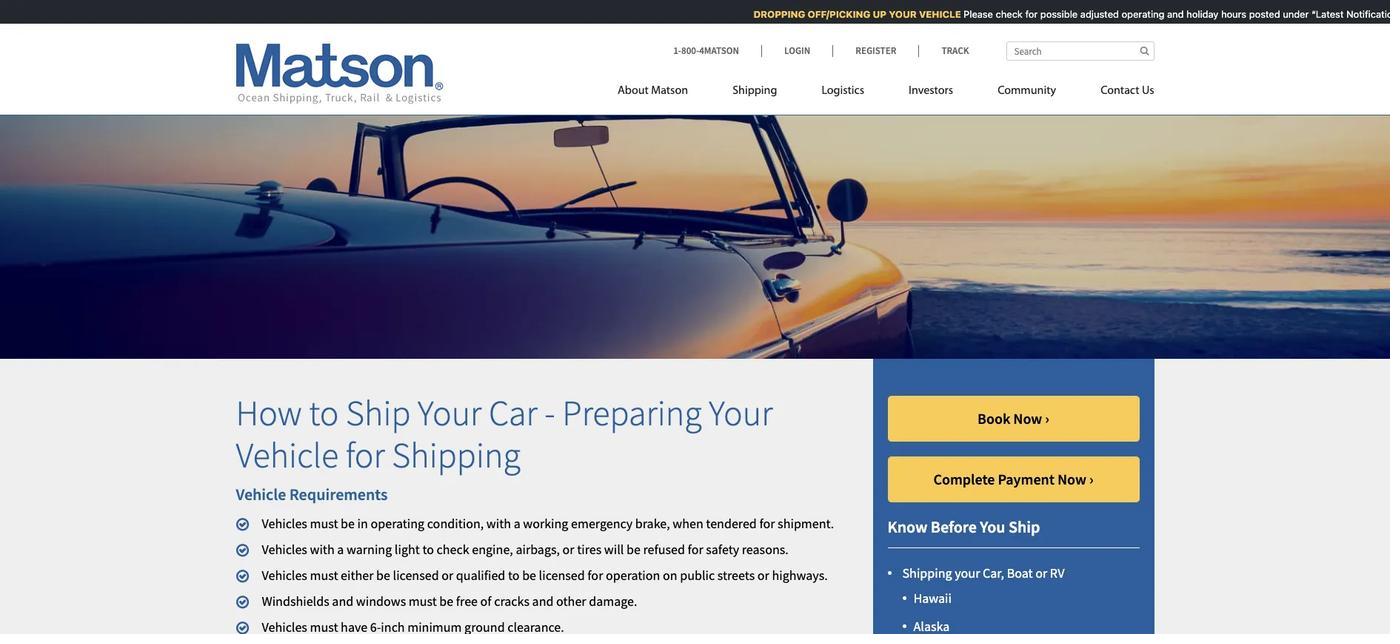 Task type: locate. For each thing, give the bounding box(es) containing it.
1 vertical spatial check
[[437, 541, 469, 558]]

airbags,
[[516, 541, 560, 558]]

shipping for shipping
[[733, 85, 777, 97]]

windows
[[356, 593, 406, 610]]

how
[[236, 391, 302, 435]]

1 horizontal spatial ship
[[1009, 517, 1040, 537]]

preparing
[[562, 391, 702, 435]]

vehicles must either be licensed or qualified to be licensed for operation on public streets or highways.
[[262, 567, 828, 584]]

now › right the book
[[1013, 409, 1049, 428]]

about matson
[[618, 85, 688, 97]]

to inside how to ship your car - preparing your vehicle for shipping
[[309, 391, 339, 435]]

vehicles must be in operating condition, with a working emergency brake, when tendered for shipment.
[[262, 516, 834, 533]]

0 vertical spatial vehicle
[[236, 433, 338, 478]]

check for to
[[437, 541, 469, 558]]

contact
[[1101, 85, 1139, 97]]

with up engine,
[[486, 516, 511, 533]]

0 horizontal spatial shipping
[[392, 433, 520, 478]]

0 horizontal spatial ship
[[346, 391, 411, 435]]

reasons.
[[742, 541, 789, 558]]

logistics link
[[799, 78, 886, 108]]

1 vehicles from the top
[[262, 516, 307, 533]]

0 vertical spatial now ›
[[1013, 409, 1049, 428]]

now › inside the book now › link
[[1013, 409, 1049, 428]]

3 vehicles from the top
[[262, 567, 307, 584]]

1 horizontal spatial now ›
[[1057, 470, 1094, 489]]

2 horizontal spatial to
[[508, 567, 520, 584]]

and down the vehicles must either be licensed or qualified to be licensed for operation on public streets or highways.
[[532, 593, 554, 610]]

0 vertical spatial with
[[486, 516, 511, 533]]

holiday
[[1181, 8, 1213, 20]]

1 vertical spatial to
[[422, 541, 434, 558]]

complete
[[933, 470, 995, 489]]

1 vertical spatial shipping
[[392, 433, 520, 478]]

shipping up condition,
[[392, 433, 520, 478]]

check for please
[[990, 8, 1017, 20]]

ship inside how to ship your car - preparing your vehicle for shipping
[[346, 391, 411, 435]]

1 horizontal spatial check
[[990, 8, 1017, 20]]

1 vertical spatial vehicle
[[236, 484, 286, 505]]

dropping off/picking up your vehicle please check for possible adjusted operating and holiday hours posted under "latest notification
[[748, 8, 1390, 20]]

operating up search icon
[[1116, 8, 1159, 20]]

a
[[514, 516, 520, 533], [337, 541, 344, 558]]

to right how
[[309, 391, 339, 435]]

0 horizontal spatial your
[[418, 391, 482, 435]]

logistics
[[822, 85, 864, 97]]

with
[[486, 516, 511, 533], [310, 541, 335, 558]]

engine,
[[472, 541, 513, 558]]

0 vertical spatial vehicles
[[262, 516, 307, 533]]

shipping inside shipping link
[[733, 85, 777, 97]]

vehicles for vehicles with a warning light to check engine, airbags, or tires will be refused for safety reasons.
[[262, 541, 307, 558]]

shipping down 4matson
[[733, 85, 777, 97]]

be
[[341, 516, 355, 533], [627, 541, 641, 558], [376, 567, 390, 584], [522, 567, 536, 584], [439, 593, 453, 610]]

licensed up 'other'
[[539, 567, 585, 584]]

1 horizontal spatial licensed
[[539, 567, 585, 584]]

and down either at the bottom left of page
[[332, 593, 353, 610]]

know before you ship
[[888, 517, 1040, 537]]

0 horizontal spatial with
[[310, 541, 335, 558]]

2 vertical spatial vehicles
[[262, 567, 307, 584]]

blue matson logo with ocean, shipping, truck, rail and logistics written beneath it. image
[[236, 44, 443, 104]]

Search search field
[[1006, 41, 1154, 61]]

2 vertical spatial shipping
[[902, 565, 952, 582]]

before
[[931, 517, 977, 537]]

0 vertical spatial to
[[309, 391, 339, 435]]

shipping your car, boat or rv link
[[902, 565, 1065, 582]]

streets
[[717, 567, 755, 584]]

brake,
[[635, 516, 670, 533]]

be left in
[[341, 516, 355, 533]]

0 vertical spatial check
[[990, 8, 1017, 20]]

or
[[563, 541, 574, 558], [1035, 565, 1047, 582], [442, 567, 453, 584], [757, 567, 769, 584]]

complete payment now ›
[[933, 470, 1094, 489]]

shipping your car, boat or rv
[[902, 565, 1065, 582]]

matson
[[651, 85, 688, 97]]

0 horizontal spatial now ›
[[1013, 409, 1049, 428]]

light
[[395, 541, 420, 558]]

track
[[942, 44, 969, 57]]

rv
[[1050, 565, 1065, 582]]

vehicles
[[262, 516, 307, 533], [262, 541, 307, 558], [262, 567, 307, 584]]

be down "vehicles with a warning light to check engine, airbags, or tires will be refused for safety reasons."
[[522, 567, 536, 584]]

0 vertical spatial ship
[[346, 391, 411, 435]]

1 horizontal spatial shipping
[[733, 85, 777, 97]]

1 licensed from the left
[[393, 567, 439, 584]]

for up reasons.
[[759, 516, 775, 533]]

or left the rv
[[1035, 565, 1047, 582]]

1 vertical spatial a
[[337, 541, 344, 558]]

2 vehicle from the top
[[236, 484, 286, 505]]

0 horizontal spatial licensed
[[393, 567, 439, 584]]

now ›
[[1013, 409, 1049, 428], [1057, 470, 1094, 489]]

under
[[1277, 8, 1303, 20]]

a up "vehicles with a warning light to check engine, airbags, or tires will be refused for safety reasons."
[[514, 516, 520, 533]]

us
[[1142, 85, 1154, 97]]

1 horizontal spatial a
[[514, 516, 520, 533]]

1 vertical spatial with
[[310, 541, 335, 558]]

tires
[[577, 541, 602, 558]]

vehicle
[[236, 433, 338, 478], [236, 484, 286, 505]]

shipping up hawaii link
[[902, 565, 952, 582]]

1-
[[673, 44, 681, 57]]

vehicles for vehicles must be in operating condition, with a working emergency brake, when tendered for shipment.
[[262, 516, 307, 533]]

car
[[489, 391, 537, 435]]

0 vertical spatial must
[[310, 516, 338, 533]]

or inside section
[[1035, 565, 1047, 582]]

for up requirements
[[346, 433, 385, 478]]

ship inside section
[[1009, 517, 1040, 537]]

off/picking
[[802, 8, 865, 20]]

shipping inside know before you ship section
[[902, 565, 952, 582]]

licensed down the light
[[393, 567, 439, 584]]

None search field
[[1006, 41, 1154, 61]]

1 vehicle from the top
[[236, 433, 338, 478]]

to
[[309, 391, 339, 435], [422, 541, 434, 558], [508, 567, 520, 584]]

to up cracks
[[508, 567, 520, 584]]

and
[[1162, 8, 1178, 20], [332, 593, 353, 610], [532, 593, 554, 610]]

check right please
[[990, 8, 1017, 20]]

know
[[888, 517, 927, 537]]

about matson link
[[618, 78, 710, 108]]

2 vertical spatial must
[[409, 593, 437, 610]]

investors link
[[886, 78, 975, 108]]

1 vertical spatial must
[[310, 567, 338, 584]]

payment
[[998, 470, 1055, 489]]

operation
[[606, 567, 660, 584]]

to right the light
[[422, 541, 434, 558]]

1 horizontal spatial with
[[486, 516, 511, 533]]

0 horizontal spatial to
[[309, 391, 339, 435]]

0 horizontal spatial operating
[[371, 516, 424, 533]]

must down vehicle requirements
[[310, 516, 338, 533]]

a left warning
[[337, 541, 344, 558]]

warning
[[347, 541, 392, 558]]

2 vehicles from the top
[[262, 541, 307, 558]]

your
[[418, 391, 482, 435], [709, 391, 773, 435]]

book now › link
[[888, 396, 1139, 442]]

with left warning
[[310, 541, 335, 558]]

operating up the light
[[371, 516, 424, 533]]

1 horizontal spatial to
[[422, 541, 434, 558]]

must left either at the bottom left of page
[[310, 567, 338, 584]]

1 your from the left
[[418, 391, 482, 435]]

check down condition,
[[437, 541, 469, 558]]

1 horizontal spatial your
[[709, 391, 773, 435]]

1 vertical spatial vehicles
[[262, 541, 307, 558]]

and left holiday
[[1162, 8, 1178, 20]]

licensed
[[393, 567, 439, 584], [539, 567, 585, 584]]

tendered
[[706, 516, 757, 533]]

for
[[1020, 8, 1032, 20], [346, 433, 385, 478], [759, 516, 775, 533], [688, 541, 703, 558], [587, 567, 603, 584]]

complete payment now › link
[[888, 457, 1139, 503]]

must for be
[[310, 516, 338, 533]]

track link
[[919, 44, 969, 57]]

your
[[955, 565, 980, 582]]

shipping
[[733, 85, 777, 97], [392, 433, 520, 478], [902, 565, 952, 582]]

2 horizontal spatial shipping
[[902, 565, 952, 582]]

book
[[978, 409, 1010, 428]]

when
[[673, 516, 703, 533]]

now › right the payment
[[1057, 470, 1094, 489]]

0 horizontal spatial check
[[437, 541, 469, 558]]

vehicles with a warning light to check engine, airbags, or tires will be refused for safety reasons.
[[262, 541, 789, 558]]

1 vertical spatial now ›
[[1057, 470, 1094, 489]]

login
[[784, 44, 810, 57]]

0 horizontal spatial a
[[337, 541, 344, 558]]

must right windows
[[409, 593, 437, 610]]

ship
[[346, 391, 411, 435], [1009, 517, 1040, 537]]

1 vertical spatial ship
[[1009, 517, 1040, 537]]

for inside how to ship your car - preparing your vehicle for shipping
[[346, 433, 385, 478]]

0 vertical spatial operating
[[1116, 8, 1159, 20]]

must
[[310, 516, 338, 533], [310, 567, 338, 584], [409, 593, 437, 610]]

0 vertical spatial shipping
[[733, 85, 777, 97]]

community link
[[975, 78, 1078, 108]]



Task type: describe. For each thing, give the bounding box(es) containing it.
qualified
[[456, 567, 505, 584]]

0 horizontal spatial and
[[332, 593, 353, 610]]

register link
[[833, 44, 919, 57]]

vehicle requirements
[[236, 484, 388, 505]]

notification
[[1341, 8, 1390, 20]]

damage.
[[589, 593, 637, 610]]

contact us link
[[1078, 78, 1154, 108]]

for left possible
[[1020, 8, 1032, 20]]

for down 'tires'
[[587, 567, 603, 584]]

1 vertical spatial operating
[[371, 516, 424, 533]]

vehicle
[[914, 8, 956, 20]]

top menu navigation
[[618, 78, 1154, 108]]

cracks
[[494, 593, 529, 610]]

for up 'public'
[[688, 541, 703, 558]]

emergency
[[571, 516, 633, 533]]

know before you ship section
[[854, 359, 1173, 635]]

shipment.
[[778, 516, 834, 533]]

register
[[856, 44, 896, 57]]

login link
[[761, 44, 833, 57]]

or down reasons.
[[757, 567, 769, 584]]

hawaii
[[913, 590, 952, 607]]

adjusted
[[1075, 8, 1113, 20]]

other
[[556, 593, 586, 610]]

possible
[[1035, 8, 1072, 20]]

1 horizontal spatial and
[[532, 593, 554, 610]]

"latest
[[1306, 8, 1338, 20]]

now › inside the 'complete payment now ›' link
[[1057, 470, 1094, 489]]

book now ›
[[978, 409, 1049, 428]]

requirements
[[289, 484, 388, 505]]

how to ship your car - preparing your vehicle for shipping
[[236, 391, 773, 478]]

4matson
[[699, 44, 739, 57]]

dropping
[[748, 8, 800, 20]]

1-800-4matson link
[[673, 44, 761, 57]]

hawaii link
[[913, 590, 952, 607]]

will
[[604, 541, 624, 558]]

your
[[883, 8, 911, 20]]

2 vertical spatial to
[[508, 567, 520, 584]]

highways.
[[772, 567, 828, 584]]

up
[[867, 8, 881, 20]]

windshields and windows must be free of cracks and other damage.
[[262, 593, 637, 610]]

condition,
[[427, 516, 484, 533]]

windshields
[[262, 593, 329, 610]]

shipping inside how to ship your car - preparing your vehicle for shipping
[[392, 433, 520, 478]]

2 your from the left
[[709, 391, 773, 435]]

must for either
[[310, 567, 338, 584]]

please
[[958, 8, 988, 20]]

on
[[663, 567, 677, 584]]

contact us
[[1101, 85, 1154, 97]]

0 vertical spatial a
[[514, 516, 520, 533]]

working
[[523, 516, 568, 533]]

community
[[998, 85, 1056, 97]]

about
[[618, 85, 649, 97]]

vehicles for vehicles must either be licensed or qualified to be licensed for operation on public streets or highways.
[[262, 567, 307, 584]]

or left 'tires'
[[563, 541, 574, 558]]

hours
[[1216, 8, 1241, 20]]

2 licensed from the left
[[539, 567, 585, 584]]

car,
[[983, 565, 1004, 582]]

either
[[341, 567, 374, 584]]

posted
[[1244, 8, 1275, 20]]

vehicle inside how to ship your car - preparing your vehicle for shipping
[[236, 433, 338, 478]]

1-800-4matson
[[673, 44, 739, 57]]

investors
[[909, 85, 953, 97]]

of
[[480, 593, 491, 610]]

car shipped by matson to hawaii at beach during sunset. image
[[0, 92, 1390, 359]]

free
[[456, 593, 478, 610]]

800-
[[681, 44, 699, 57]]

1 horizontal spatial operating
[[1116, 8, 1159, 20]]

be left free
[[439, 593, 453, 610]]

or up windshields and windows must be free of cracks and other damage. on the bottom of page
[[442, 567, 453, 584]]

boat
[[1007, 565, 1033, 582]]

refused
[[643, 541, 685, 558]]

you
[[980, 517, 1005, 537]]

in
[[357, 516, 368, 533]]

search image
[[1140, 46, 1149, 56]]

shipping for shipping your car, boat or rv
[[902, 565, 952, 582]]

shipping link
[[710, 78, 799, 108]]

2 horizontal spatial and
[[1162, 8, 1178, 20]]

be right will
[[627, 541, 641, 558]]

be up windows
[[376, 567, 390, 584]]

-
[[545, 391, 555, 435]]

safety
[[706, 541, 739, 558]]



Task type: vqa. For each thing, say whether or not it's contained in the screenshot.
the Conditions within the About Matson Links section
no



